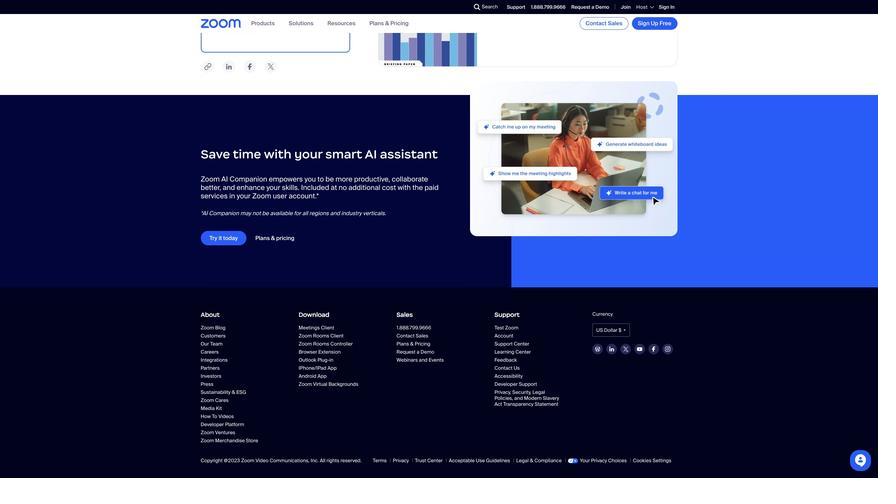 Task type: vqa. For each thing, say whether or not it's contained in the screenshot.
the Employee Count * on the right bottom of page
no



Task type: locate. For each thing, give the bounding box(es) containing it.
zoom inside test zoom account support center learning center feedback contact us accessibility developer support privacy, security, legal policies, and modern slavery act transparency statement
[[505, 325, 519, 331]]

contact down feedback in the right bottom of the page
[[495, 365, 513, 371]]

customers
[[201, 333, 226, 339]]

social sharing element
[[201, 60, 350, 74]]

1 horizontal spatial app
[[328, 365, 337, 371]]

developer down accessibility at the right bottom
[[495, 381, 518, 387]]

support down accessibility link
[[519, 381, 537, 387]]

1.888.799.9666 link down sales link at the bottom of the page
[[397, 325, 482, 331]]

sales down join link
[[608, 20, 623, 27]]

center down the account link
[[514, 341, 529, 347]]

2 horizontal spatial plans
[[397, 341, 409, 347]]

request a demo link up contact sales
[[571, 4, 609, 10]]

search image
[[474, 4, 480, 10]]

1 vertical spatial legal
[[516, 458, 529, 464]]

acceptable use guidelines link
[[449, 458, 510, 464]]

1 vertical spatial contact
[[397, 333, 415, 339]]

request a demo link for plans & pricing
[[397, 349, 463, 355]]

0 vertical spatial be
[[326, 175, 334, 184]]

meetings
[[299, 325, 320, 331]]

be right to
[[326, 175, 334, 184]]

0 vertical spatial contact
[[586, 20, 607, 27]]

at left no
[[331, 183, 337, 192]]

0 vertical spatial for
[[301, 20, 310, 28]]

search
[[482, 4, 498, 10]]

merchandise
[[215, 438, 245, 444]]

1 vertical spatial center
[[516, 349, 531, 355]]

plans for plans & pricing
[[370, 20, 384, 27]]

sales
[[608, 20, 623, 27], [397, 311, 413, 319], [416, 333, 428, 339]]

1 horizontal spatial for
[[301, 20, 310, 28]]

zoom up account
[[505, 325, 519, 331]]

partners link
[[201, 365, 267, 371]]

save time with your smart ai assistant
[[201, 146, 438, 162]]

your up you
[[294, 146, 322, 162]]

support right "search" in the right of the page
[[507, 4, 525, 10]]

0 vertical spatial app
[[328, 365, 337, 371]]

contact sales link down request a demo
[[580, 17, 628, 30]]

ventures
[[215, 430, 235, 436]]

0 vertical spatial twitter image
[[264, 60, 278, 74]]

2 vertical spatial sales
[[416, 333, 428, 339]]

products
[[251, 20, 275, 27]]

drop down icon image
[[623, 330, 626, 331]]

1.888.799.9666 right work:
[[531, 4, 566, 10]]

products button
[[251, 20, 275, 27]]

with inside next steps: preparing for success with ai
[[260, 27, 273, 35]]

rooms up zoom rooms controller link
[[313, 333, 329, 339]]

contact
[[586, 20, 607, 27], [397, 333, 415, 339], [495, 365, 513, 371]]

1.888.799.9666 down sales link at the bottom of the page
[[397, 325, 431, 331]]

1 vertical spatial sign
[[638, 20, 650, 27]]

a inside the 1.888.799.9666 contact sales plans & pricing request a demo webinars and events
[[417, 349, 420, 355]]

1 horizontal spatial be
[[326, 175, 334, 184]]

video
[[256, 458, 269, 464]]

rights
[[327, 458, 339, 464]]

and left 'events'
[[419, 357, 428, 363]]

esg
[[236, 389, 246, 396]]

your privacy choices link
[[568, 458, 627, 464]]

contact down request a demo
[[586, 20, 607, 27]]

0 vertical spatial 1.888.799.9666
[[531, 4, 566, 10]]

and inside the "zoom ai companion empowers you to be more productive, collaborate better, and enhance your skills. included at no additional cost with the paid services in your zoom user account.*"
[[223, 183, 235, 192]]

1 horizontal spatial at
[[494, 1, 502, 10]]

0 vertical spatial sign
[[659, 4, 669, 10]]

developer platform link
[[201, 421, 267, 428]]

0 vertical spatial at
[[494, 1, 502, 10]]

0 vertical spatial legal
[[533, 389, 545, 396]]

legal right guidelines
[[516, 458, 529, 464]]

zoom down android at left
[[299, 381, 312, 387]]

resources
[[328, 20, 356, 27]]

0 vertical spatial plans
[[370, 20, 384, 27]]

companion down time
[[230, 175, 267, 184]]

be right the not
[[262, 210, 269, 217]]

a up webinars
[[417, 349, 420, 355]]

0 horizontal spatial app
[[318, 373, 327, 379]]

zoom down meetings on the left bottom of page
[[299, 333, 312, 339]]

*ai
[[201, 210, 208, 217]]

be
[[326, 175, 334, 184], [262, 210, 269, 217]]

demo up contact sales
[[596, 4, 609, 10]]

0 horizontal spatial twitter image
[[264, 60, 278, 74]]

your
[[294, 146, 322, 162], [267, 183, 280, 192], [237, 191, 251, 201]]

0 vertical spatial request a demo link
[[571, 4, 609, 10]]

ai right better,
[[221, 175, 228, 184]]

center up feedback link
[[516, 349, 531, 355]]

request a demo link up webinars and events 'link'
[[397, 349, 463, 355]]

0 vertical spatial pricing
[[390, 20, 409, 27]]

0 vertical spatial with
[[260, 27, 273, 35]]

pricing inside the 1.888.799.9666 contact sales plans & pricing request a demo webinars and events
[[415, 341, 430, 347]]

0 horizontal spatial sign
[[638, 20, 650, 27]]

1 horizontal spatial contact
[[495, 365, 513, 371]]

support link
[[507, 4, 525, 10], [495, 309, 580, 321]]

copyright
[[201, 458, 223, 464]]

1 horizontal spatial request a demo link
[[571, 4, 609, 10]]

cookies settings link
[[633, 458, 672, 464]]

sign left the up
[[638, 20, 650, 27]]

no
[[339, 183, 347, 192]]

1 horizontal spatial a
[[592, 4, 594, 10]]

1 vertical spatial request
[[397, 349, 416, 355]]

contact up webinars
[[397, 333, 415, 339]]

next
[[233, 20, 248, 28]]

rooms up extension
[[313, 341, 329, 347]]

trust
[[415, 458, 426, 464]]

1 vertical spatial plans & pricing link
[[397, 341, 463, 347]]

0 horizontal spatial be
[[262, 210, 269, 217]]

0 horizontal spatial demo
[[421, 349, 434, 355]]

webinars
[[397, 357, 418, 363]]

1 horizontal spatial 1.888.799.9666
[[531, 4, 566, 10]]

download link
[[299, 309, 384, 321]]

1 horizontal spatial pricing
[[415, 341, 430, 347]]

sales up webinars and events 'link'
[[416, 333, 428, 339]]

1 horizontal spatial demo
[[596, 4, 609, 10]]

0 horizontal spatial sales
[[397, 311, 413, 319]]

preparing
[[270, 20, 300, 28]]

be inside the "zoom ai companion empowers you to be more productive, collaborate better, and enhance your skills. included at no additional cost with the paid services in your zoom user account.*"
[[326, 175, 334, 184]]

acceptable use guidelines
[[449, 458, 510, 464]]

0 vertical spatial rooms
[[313, 333, 329, 339]]

download
[[299, 311, 330, 319]]

try it today link
[[201, 231, 247, 245]]

app up the "android app" link
[[328, 365, 337, 371]]

1 rooms from the top
[[313, 333, 329, 339]]

1 horizontal spatial sales
[[416, 333, 428, 339]]

0 vertical spatial client
[[321, 325, 334, 331]]

1 horizontal spatial request
[[571, 4, 591, 10]]

0 horizontal spatial 1.888.799.9666
[[397, 325, 431, 331]]

1 vertical spatial contact sales link
[[397, 333, 463, 339]]

store
[[246, 438, 258, 444]]

1 horizontal spatial twitter image
[[623, 347, 628, 352]]

0 horizontal spatial for
[[294, 210, 301, 217]]

and left modern
[[514, 395, 523, 401]]

1 horizontal spatial privacy
[[591, 458, 607, 464]]

ai inside ai at work: enhancing employee engagement and business success
[[484, 1, 492, 10]]

media
[[201, 405, 215, 412]]

partners
[[201, 365, 220, 371]]

1 vertical spatial 1.888.799.9666
[[397, 325, 431, 331]]

save time with your smart ai assistant main content
[[0, 0, 878, 288]]

& for legal & compliance
[[530, 458, 533, 464]]

& inside save time with your smart ai assistant main content
[[271, 235, 275, 242]]

pricing
[[390, 20, 409, 27], [415, 341, 430, 347]]

and right search icon
[[484, 9, 499, 19]]

zoom up browser
[[299, 341, 312, 347]]

*ai companion may not be available for all regions and industry verticals.
[[201, 210, 386, 217]]

app up the virtual
[[318, 373, 327, 379]]

test zoom account support center learning center feedback contact us accessibility developer support privacy, security, legal policies, and modern slavery act transparency statement
[[495, 325, 559, 407]]

additional
[[349, 183, 380, 192]]

1 horizontal spatial sign
[[659, 4, 669, 10]]

contact sales link down sales link at the bottom of the page
[[397, 333, 463, 339]]

communications,
[[270, 458, 310, 464]]

android
[[299, 373, 316, 379]]

at left work:
[[494, 1, 502, 10]]

plans & pricing link
[[247, 231, 303, 245]]

0 horizontal spatial a
[[417, 349, 420, 355]]

2 horizontal spatial your
[[294, 146, 322, 162]]

meetings client zoom rooms client zoom rooms controller browser extension outlook plug-in iphone/ipad app android app zoom virtual backgrounds
[[299, 325, 358, 387]]

client up zoom rooms client link at the bottom of page
[[321, 325, 334, 331]]

1 horizontal spatial plans
[[370, 20, 384, 27]]

save
[[201, 146, 230, 162]]

about link
[[201, 309, 286, 321]]

accessibility
[[495, 373, 523, 379]]

privacy
[[393, 458, 409, 464], [591, 458, 607, 464]]

ai right steps:
[[275, 27, 281, 35]]

&
[[385, 20, 389, 27], [271, 235, 275, 242], [410, 341, 414, 347], [232, 389, 235, 396], [530, 458, 533, 464]]

0 horizontal spatial request a demo link
[[397, 349, 463, 355]]

contact us link
[[495, 365, 561, 371]]

0 horizontal spatial developer
[[201, 421, 224, 428]]

0 vertical spatial 1.888.799.9666 link
[[531, 4, 566, 10]]

0 vertical spatial companion
[[230, 175, 267, 184]]

sign
[[659, 4, 669, 10], [638, 20, 650, 27]]

privacy right your
[[591, 458, 607, 464]]

1 vertical spatial be
[[262, 210, 269, 217]]

privacy,
[[495, 389, 511, 396]]

us
[[514, 365, 520, 371]]

feedback link
[[495, 357, 561, 363]]

privacy, security, legal policies, and modern slavery act transparency statement link
[[495, 389, 561, 407]]

sustainability
[[201, 389, 231, 396]]

developer down to
[[201, 421, 224, 428]]

2 vertical spatial contact
[[495, 365, 513, 371]]

ai inside the "zoom ai companion empowers you to be more productive, collaborate better, and enhance your skills. included at no additional cost with the paid services in your zoom user account.*"
[[221, 175, 228, 184]]

1.888.799.9666 link right work:
[[531, 4, 566, 10]]

rooms
[[313, 333, 329, 339], [313, 341, 329, 347]]

meetings client link
[[299, 325, 384, 331]]

request
[[571, 4, 591, 10], [397, 349, 416, 355]]

your left skills. at top
[[267, 183, 280, 192]]

your up may
[[237, 191, 251, 201]]

press
[[201, 381, 213, 387]]

1 vertical spatial developer
[[201, 421, 224, 428]]

2 vertical spatial with
[[398, 183, 411, 192]]

1 horizontal spatial developer
[[495, 381, 518, 387]]

android app link
[[299, 373, 365, 379]]

1 vertical spatial for
[[294, 210, 301, 217]]

our
[[201, 341, 209, 347]]

1 vertical spatial 1.888.799.9666 link
[[397, 325, 482, 331]]

companion right *ai
[[209, 210, 239, 217]]

1 vertical spatial in
[[329, 357, 333, 363]]

for right preparing
[[301, 20, 310, 28]]

center
[[514, 341, 529, 347], [516, 349, 531, 355], [427, 458, 443, 464]]

plans & pricing link
[[370, 20, 409, 27], [397, 341, 463, 347]]

save time with your smart ai assistant image
[[470, 81, 678, 236]]

press link
[[201, 381, 267, 387]]

1 horizontal spatial contact sales link
[[580, 17, 628, 30]]

1 vertical spatial rooms
[[313, 341, 329, 347]]

legal down the developer support link
[[533, 389, 545, 396]]

0 horizontal spatial at
[[331, 183, 337, 192]]

0 horizontal spatial in
[[229, 191, 235, 201]]

support link right "search" in the right of the page
[[507, 4, 525, 10]]

2 vertical spatial center
[[427, 458, 443, 464]]

act
[[495, 401, 502, 407]]

zoom blog customers our team careers integrations partners investors press sustainability & esg zoom cares media kit how to videos developer platform zoom ventures zoom merchandise store
[[201, 325, 258, 444]]

developer
[[495, 381, 518, 387], [201, 421, 224, 428]]

for left all
[[294, 210, 301, 217]]

twitter image
[[264, 60, 278, 74], [623, 347, 628, 352]]

next steps: preparing for success with ai
[[233, 20, 310, 35]]

1.888.799.9666 for 1.888.799.9666
[[531, 4, 566, 10]]

youtube image
[[637, 347, 643, 351]]

0 vertical spatial developer
[[495, 381, 518, 387]]

1.888.799.9666 inside the 1.888.799.9666 contact sales plans & pricing request a demo webinars and events
[[397, 325, 431, 331]]

twitter image right facebook image on the left top of page
[[264, 60, 278, 74]]

team
[[210, 341, 223, 347]]

0 horizontal spatial 1.888.799.9666 link
[[397, 325, 482, 331]]

1 vertical spatial pricing
[[415, 341, 430, 347]]

1.888.799.9666 for 1.888.799.9666 contact sales plans & pricing request a demo webinars and events
[[397, 325, 431, 331]]

sign left in
[[659, 4, 669, 10]]

blog image
[[595, 346, 601, 352]]

zoom ventures link
[[201, 430, 267, 436]]

request a demo
[[571, 4, 609, 10]]

0 horizontal spatial plans
[[255, 235, 270, 242]]

2 vertical spatial plans
[[397, 341, 409, 347]]

us
[[596, 327, 603, 333]]

request up contact sales
[[571, 4, 591, 10]]

1 horizontal spatial in
[[329, 357, 333, 363]]

linked in image
[[609, 347, 614, 352]]

sign in
[[659, 4, 675, 10]]

& for plans & pricing
[[385, 20, 389, 27]]

in right 'services'
[[229, 191, 235, 201]]

client down "meetings client" link
[[330, 333, 344, 339]]

center right 'trust'
[[427, 458, 443, 464]]

linkedin image
[[222, 60, 236, 74]]

plans inside save time with your smart ai assistant main content
[[255, 235, 270, 242]]

None search field
[[448, 1, 476, 13]]

0 horizontal spatial request
[[397, 349, 416, 355]]

business
[[501, 9, 535, 19]]

0 horizontal spatial privacy
[[393, 458, 409, 464]]

support link up test zoom link
[[495, 309, 580, 321]]

1 vertical spatial request a demo link
[[397, 349, 463, 355]]

1 vertical spatial client
[[330, 333, 344, 339]]

1 vertical spatial app
[[318, 373, 327, 379]]

success
[[233, 27, 258, 35]]

sales up the 1.888.799.9666 contact sales plans & pricing request a demo webinars and events
[[397, 311, 413, 319]]

success
[[537, 9, 569, 19]]

choices
[[608, 458, 627, 464]]

0 vertical spatial in
[[229, 191, 235, 201]]

0 horizontal spatial contact sales link
[[397, 333, 463, 339]]

facebook image
[[243, 60, 257, 74]]

0 horizontal spatial contact
[[397, 333, 415, 339]]

slavery
[[543, 395, 559, 401]]

demo inside the 1.888.799.9666 contact sales plans & pricing request a demo webinars and events
[[421, 349, 434, 355]]

zoom logo image
[[201, 19, 241, 28]]

0 horizontal spatial pricing
[[390, 20, 409, 27]]

support down account
[[495, 341, 513, 347]]

enhance
[[237, 183, 265, 192]]

in down browser extension link
[[329, 357, 333, 363]]

ai up productive,
[[365, 146, 377, 162]]

1 vertical spatial demo
[[421, 349, 434, 355]]

and right better,
[[223, 183, 235, 192]]

in inside the "zoom ai companion empowers you to be more productive, collaborate better, and enhance your skills. included at no additional cost with the paid services in your zoom user account.*"
[[229, 191, 235, 201]]

integrations
[[201, 357, 228, 363]]

privacy left 'trust'
[[393, 458, 409, 464]]

0 vertical spatial sales
[[608, 20, 623, 27]]

2 privacy from the left
[[591, 458, 607, 464]]

a up contact sales
[[592, 4, 594, 10]]

for inside next steps: preparing for success with ai
[[301, 20, 310, 28]]

plug-
[[318, 357, 329, 363]]

support up test
[[495, 311, 520, 319]]

demo up webinars and events 'link'
[[421, 349, 434, 355]]

ai inside next steps: preparing for success with ai
[[275, 27, 281, 35]]

zoom up media
[[201, 397, 214, 404]]

security,
[[512, 389, 531, 396]]

ai right search icon
[[484, 1, 492, 10]]

kit
[[216, 405, 222, 412]]

2 horizontal spatial contact
[[586, 20, 607, 27]]

twitter image right linked in icon
[[623, 347, 628, 352]]

request up webinars
[[397, 349, 416, 355]]



Task type: describe. For each thing, give the bounding box(es) containing it.
settings
[[653, 458, 672, 464]]

account
[[495, 333, 513, 339]]

& for plans & pricing
[[271, 235, 275, 242]]

learning
[[495, 349, 514, 355]]

contact inside the 1.888.799.9666 contact sales plans & pricing request a demo webinars and events
[[397, 333, 415, 339]]

trust center link
[[415, 458, 443, 464]]

& inside the 1.888.799.9666 contact sales plans & pricing request a demo webinars and events
[[410, 341, 414, 347]]

sign for sign up free
[[638, 20, 650, 27]]

regions
[[309, 210, 329, 217]]

zoom up the not
[[252, 191, 271, 201]]

work:
[[504, 1, 526, 10]]

request inside the 1.888.799.9666 contact sales plans & pricing request a demo webinars and events
[[397, 349, 416, 355]]

sustainability & esg link
[[201, 389, 267, 396]]

legal & compliance
[[516, 458, 562, 464]]

enhancing
[[528, 1, 569, 10]]

may
[[240, 210, 251, 217]]

in inside meetings client zoom rooms client zoom rooms controller browser extension outlook plug-in iphone/ipad app android app zoom virtual backgrounds
[[329, 357, 333, 363]]

zoom up customers at the left
[[201, 325, 214, 331]]

sales inside the 1.888.799.9666 contact sales plans & pricing request a demo webinars and events
[[416, 333, 428, 339]]

collaborate
[[392, 175, 428, 184]]

plans for plans & pricing
[[255, 235, 270, 242]]

browser
[[299, 349, 317, 355]]

about
[[201, 311, 220, 319]]

developer support link
[[495, 381, 561, 387]]

zoom up copyright
[[201, 438, 214, 444]]

1 vertical spatial sales
[[397, 311, 413, 319]]

host
[[636, 4, 648, 10]]

request a demo link for 1.888.799.9666
[[571, 4, 609, 10]]

all
[[320, 458, 325, 464]]

industry
[[341, 210, 362, 217]]

twitter image inside save time with your smart ai assistant main content
[[264, 60, 278, 74]]

privacy link
[[393, 458, 409, 464]]

1 vertical spatial with
[[264, 146, 292, 162]]

zoom down how
[[201, 430, 214, 436]]

legal inside test zoom account support center learning center feedback contact us accessibility developer support privacy, security, legal policies, and modern slavery act transparency statement
[[533, 389, 545, 396]]

user
[[273, 191, 287, 201]]

hbr report image
[[379, 0, 477, 66]]

companion inside the "zoom ai companion empowers you to be more productive, collaborate better, and enhance your skills. included at no additional cost with the paid services in your zoom user account.*"
[[230, 175, 267, 184]]

browser extension link
[[299, 349, 365, 355]]

accessibility link
[[495, 373, 561, 379]]

ai at work: enhancing employee engagement and business success
[[484, 1, 660, 19]]

1 privacy from the left
[[393, 458, 409, 464]]

the
[[413, 183, 423, 192]]

how
[[201, 413, 211, 420]]

careers link
[[201, 349, 267, 355]]

modern
[[524, 395, 542, 401]]

zoom merchandise store link
[[201, 438, 267, 444]]

and inside ai at work: enhancing employee engagement and business success
[[484, 9, 499, 19]]

controller
[[330, 341, 353, 347]]

1 vertical spatial companion
[[209, 210, 239, 217]]

1 horizontal spatial your
[[267, 183, 280, 192]]

and right regions on the top left
[[330, 210, 340, 217]]

sign for sign in
[[659, 4, 669, 10]]

1 vertical spatial twitter image
[[623, 347, 628, 352]]

05
[[215, 19, 226, 28]]

& inside "zoom blog customers our team careers integrations partners investors press sustainability & esg zoom cares media kit how to videos developer platform zoom ventures zoom merchandise store"
[[232, 389, 235, 396]]

integrations link
[[201, 357, 267, 363]]

search image
[[474, 4, 480, 10]]

2 horizontal spatial sales
[[608, 20, 623, 27]]

0 vertical spatial contact sales link
[[580, 17, 628, 30]]

1 vertical spatial support link
[[495, 309, 580, 321]]

iphone/ipad
[[299, 365, 326, 371]]

it
[[219, 235, 222, 242]]

included
[[301, 183, 329, 192]]

1 horizontal spatial 1.888.799.9666 link
[[531, 4, 566, 10]]

resources button
[[328, 20, 356, 27]]

contact inside test zoom account support center learning center feedback contact us accessibility developer support privacy, security, legal policies, and modern slavery act transparency statement
[[495, 365, 513, 371]]

facebook image
[[652, 346, 656, 352]]

you
[[305, 175, 316, 184]]

engagement
[[611, 1, 660, 10]]

terms link
[[373, 458, 387, 464]]

zoom ai companion empowers you to be more productive, collaborate better, and enhance your skills. included at no additional cost with the paid services in your zoom user account.*
[[201, 175, 439, 201]]

videos
[[218, 413, 234, 420]]

solutions button
[[289, 20, 313, 27]]

solutions
[[289, 20, 313, 27]]

sign in link
[[659, 4, 675, 10]]

0 vertical spatial request
[[571, 4, 591, 10]]

policies,
[[495, 395, 513, 401]]

outlook
[[299, 357, 316, 363]]

2 rooms from the top
[[313, 341, 329, 347]]

how to videos link
[[201, 413, 267, 420]]

transparency
[[503, 401, 534, 407]]

developer inside "zoom blog customers our team careers integrations partners investors press sustainability & esg zoom cares media kit how to videos developer platform zoom ventures zoom merchandise store"
[[201, 421, 224, 428]]

and inside test zoom account support center learning center feedback contact us accessibility developer support privacy, security, legal policies, and modern slavery act transparency statement
[[514, 395, 523, 401]]

webinars and events link
[[397, 357, 463, 363]]

events
[[429, 357, 444, 363]]

compliance
[[535, 458, 562, 464]]

0 horizontal spatial legal
[[516, 458, 529, 464]]

with inside the "zoom ai companion empowers you to be more productive, collaborate better, and enhance your skills. included at no additional cost with the paid services in your zoom user account.*"
[[398, 183, 411, 192]]

media kit link
[[201, 405, 267, 412]]

0 horizontal spatial your
[[237, 191, 251, 201]]

0 vertical spatial center
[[514, 341, 529, 347]]

and inside the 1.888.799.9666 contact sales plans & pricing request a demo webinars and events
[[419, 357, 428, 363]]

investors link
[[201, 373, 267, 379]]

zoom left video
[[241, 458, 254, 464]]

account link
[[495, 333, 561, 339]]

sales link
[[397, 309, 482, 321]]

0 vertical spatial a
[[592, 4, 594, 10]]

cookies settings
[[633, 458, 672, 464]]

our team link
[[201, 341, 267, 347]]

join link
[[621, 4, 631, 10]]

currency
[[593, 311, 613, 317]]

your
[[580, 458, 590, 464]]

support center link
[[495, 341, 561, 347]]

0 vertical spatial support link
[[507, 4, 525, 10]]

steps:
[[249, 20, 268, 28]]

plans & pricing
[[370, 20, 409, 27]]

copy link image
[[201, 60, 215, 74]]

zoom up 'services'
[[201, 175, 220, 184]]

instagram image
[[665, 346, 671, 352]]

0 vertical spatial plans & pricing link
[[370, 20, 409, 27]]

us dollar $ button
[[593, 324, 630, 337]]

plans inside the 1.888.799.9666 contact sales plans & pricing request a demo webinars and events
[[397, 341, 409, 347]]

all
[[302, 210, 308, 217]]

sign up free link
[[632, 17, 678, 30]]

better,
[[201, 183, 221, 192]]

0 vertical spatial demo
[[596, 4, 609, 10]]

dollar
[[604, 327, 618, 333]]

at inside the "zoom ai companion empowers you to be more productive, collaborate better, and enhance your skills. included at no additional cost with the paid services in your zoom user account.*"
[[331, 183, 337, 192]]

platform
[[225, 421, 244, 428]]

developer inside test zoom account support center learning center feedback contact us accessibility developer support privacy, security, legal policies, and modern slavery act transparency statement
[[495, 381, 518, 387]]

at inside ai at work: enhancing employee engagement and business success
[[494, 1, 502, 10]]

paid
[[425, 183, 439, 192]]

cookies
[[633, 458, 652, 464]]

extension
[[318, 349, 341, 355]]

try
[[209, 235, 217, 242]]

employee
[[570, 1, 609, 10]]

join
[[621, 4, 631, 10]]

services
[[201, 191, 228, 201]]

zoom rooms controller link
[[299, 341, 365, 347]]



